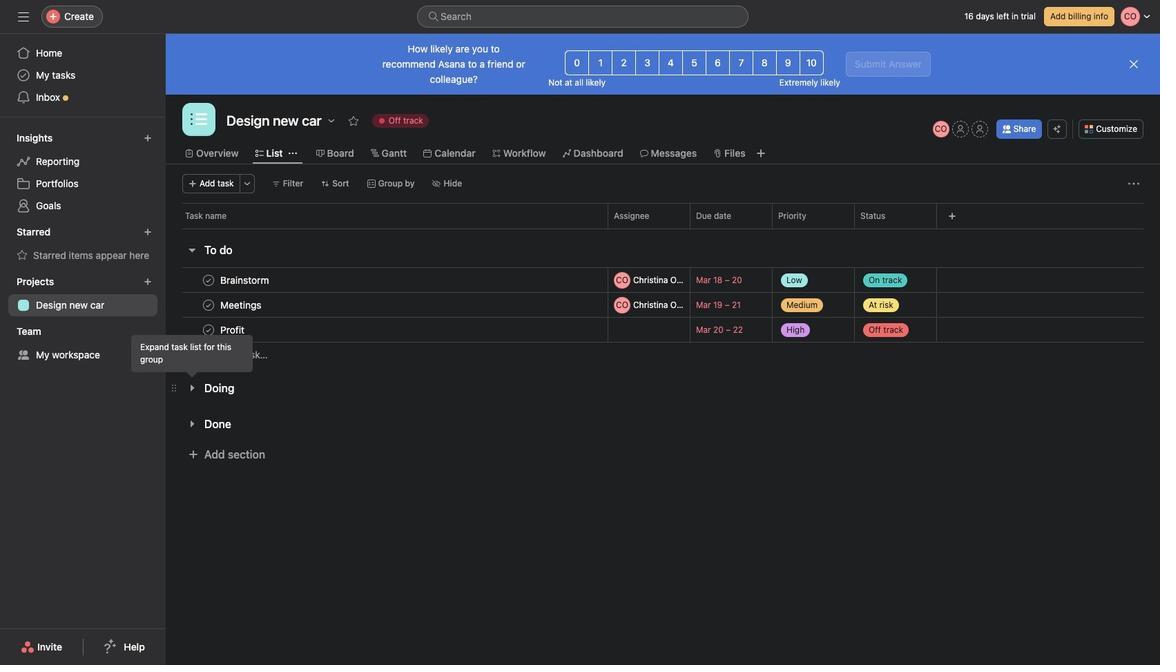 Task type: vqa. For each thing, say whether or not it's contained in the screenshot.
Mark complete icon corresponding to Meetings cell
yes



Task type: describe. For each thing, give the bounding box(es) containing it.
manage project members image
[[933, 121, 949, 137]]

meetings cell
[[166, 292, 608, 318]]

expand task list for this group image
[[186, 383, 198, 394]]

mark complete checkbox for task name text box within the meetings cell
[[200, 297, 217, 313]]

add tab image
[[755, 148, 766, 159]]

add to starred image
[[348, 115, 359, 126]]

teams element
[[0, 319, 166, 369]]

projects element
[[0, 269, 166, 319]]

header to do tree grid
[[166, 267, 1160, 367]]

ask ai image
[[1053, 125, 1062, 133]]

tab actions image
[[288, 149, 297, 157]]

new insights image
[[144, 134, 152, 142]]

Task name text field
[[218, 323, 249, 337]]

mark complete checkbox for task name text box inside brainstorm cell
[[200, 272, 217, 288]]

mark complete image
[[200, 322, 217, 338]]

add field image
[[948, 212, 957, 220]]

global element
[[0, 34, 166, 117]]

mark complete image for task name text box inside brainstorm cell
[[200, 272, 217, 288]]

insights element
[[0, 126, 166, 220]]

new project or portfolio image
[[144, 278, 152, 286]]



Task type: locate. For each thing, give the bounding box(es) containing it.
profit cell
[[166, 317, 608, 343]]

expand task list for this group image
[[186, 419, 198, 430]]

hide sidebar image
[[18, 11, 29, 22]]

dismiss image
[[1129, 59, 1140, 70]]

add items to starred image
[[144, 228, 152, 236]]

brainstorm cell
[[166, 267, 608, 293]]

Task name text field
[[218, 273, 273, 287], [218, 298, 266, 312]]

starred element
[[0, 220, 166, 269]]

option group
[[565, 50, 824, 75]]

mark complete checkbox inside meetings cell
[[200, 297, 217, 313]]

2 vertical spatial mark complete checkbox
[[200, 322, 217, 338]]

tooltip
[[132, 336, 252, 376]]

1 mark complete image from the top
[[200, 272, 217, 288]]

1 vertical spatial task name text field
[[218, 298, 266, 312]]

None radio
[[589, 50, 613, 75], [612, 50, 636, 75], [635, 50, 660, 75], [706, 50, 730, 75], [729, 50, 753, 75], [753, 50, 777, 75], [776, 50, 800, 75], [589, 50, 613, 75], [612, 50, 636, 75], [635, 50, 660, 75], [706, 50, 730, 75], [729, 50, 753, 75], [753, 50, 777, 75], [776, 50, 800, 75]]

mark complete checkbox inside profit cell
[[200, 322, 217, 338]]

row
[[166, 203, 1160, 229], [182, 228, 1144, 229], [166, 267, 1160, 293], [166, 292, 1160, 318], [166, 317, 1160, 343], [166, 342, 1160, 367]]

mark complete image inside brainstorm cell
[[200, 272, 217, 288]]

0 vertical spatial mark complete image
[[200, 272, 217, 288]]

mark complete image inside meetings cell
[[200, 297, 217, 313]]

task name text field inside brainstorm cell
[[218, 273, 273, 287]]

collapse task list for this group image
[[186, 244, 198, 256]]

more actions image
[[243, 180, 251, 188]]

1 task name text field from the top
[[218, 273, 273, 287]]

2 task name text field from the top
[[218, 298, 266, 312]]

mark complete image for task name text box within the meetings cell
[[200, 297, 217, 313]]

task name text field for meetings cell
[[218, 298, 266, 312]]

1 vertical spatial mark complete image
[[200, 297, 217, 313]]

list image
[[191, 111, 207, 128]]

mark complete checkbox inside brainstorm cell
[[200, 272, 217, 288]]

2 mark complete image from the top
[[200, 297, 217, 313]]

0 vertical spatial mark complete checkbox
[[200, 272, 217, 288]]

1 vertical spatial mark complete checkbox
[[200, 297, 217, 313]]

2 mark complete checkbox from the top
[[200, 297, 217, 313]]

mark complete checkbox for task name text field
[[200, 322, 217, 338]]

3 mark complete checkbox from the top
[[200, 322, 217, 338]]

task name text field inside meetings cell
[[218, 298, 266, 312]]

Mark complete checkbox
[[200, 272, 217, 288], [200, 297, 217, 313], [200, 322, 217, 338]]

mark complete image
[[200, 272, 217, 288], [200, 297, 217, 313]]

task name text field for brainstorm cell
[[218, 273, 273, 287]]

list box
[[417, 6, 749, 28]]

None radio
[[565, 50, 589, 75], [659, 50, 683, 75], [682, 50, 707, 75], [800, 50, 824, 75], [565, 50, 589, 75], [659, 50, 683, 75], [682, 50, 707, 75], [800, 50, 824, 75]]

0 vertical spatial task name text field
[[218, 273, 273, 287]]

1 mark complete checkbox from the top
[[200, 272, 217, 288]]



